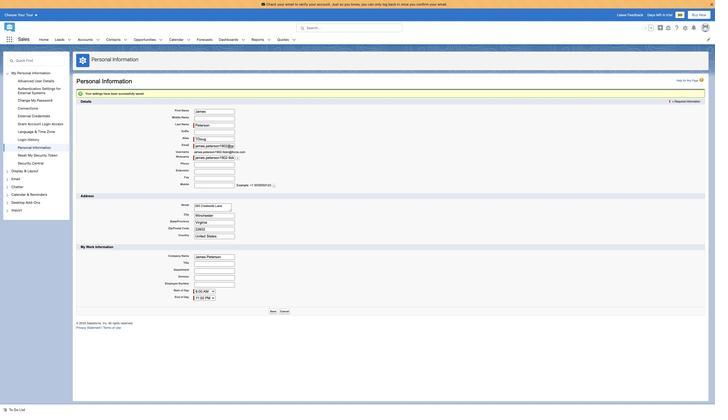 Task type: vqa. For each thing, say whether or not it's contained in the screenshot.
DASHBOARDS LINK
yes



Task type: describe. For each thing, give the bounding box(es) containing it.
only
[[375, 2, 382, 6]]

just
[[332, 2, 339, 6]]

grant account login access
[[18, 122, 63, 126]]

login history
[[18, 138, 39, 142]]

authentication settings for external systems
[[18, 87, 61, 95]]

group containing advanced user details
[[3, 77, 69, 167]]

change my password link
[[18, 98, 52, 103]]

tour
[[26, 13, 33, 17]]

leads list item
[[52, 35, 75, 44]]

check your email to verify your account. just so you know, you can only log back in once you confirm your email.
[[266, 2, 447, 6]]

reports link
[[248, 35, 267, 44]]

dashboards
[[219, 37, 238, 42]]

central
[[32, 161, 44, 165]]

zone
[[47, 130, 55, 134]]

desktop add-ons link
[[11, 200, 40, 205]]

display & layout link
[[11, 169, 38, 174]]

connections
[[18, 106, 38, 110]]

leads link
[[52, 35, 68, 44]]

external inside authentication settings for external systems
[[18, 91, 31, 95]]

advanced user details link
[[18, 79, 54, 83]]

authentication settings for external systems link
[[18, 87, 69, 95]]

quotes
[[277, 37, 289, 42]]

choose
[[5, 13, 17, 17]]

accounts link
[[75, 35, 96, 44]]

1 vertical spatial information
[[32, 71, 50, 75]]

0 vertical spatial personal information
[[92, 56, 139, 62]]

add-
[[26, 200, 34, 205]]

reminders
[[30, 193, 47, 197]]

feedback
[[628, 13, 643, 17]]

accounts list item
[[75, 35, 103, 44]]

text default image for contacts
[[124, 38, 128, 42]]

login history link
[[18, 138, 39, 142]]

contacts link
[[103, 35, 124, 44]]

import link
[[11, 208, 22, 213]]

days
[[648, 13, 656, 17]]

calendar list item
[[166, 35, 194, 44]]

to do list button
[[0, 405, 28, 415]]

confirm
[[417, 2, 429, 6]]

& for display
[[24, 169, 27, 173]]

home link
[[36, 35, 52, 44]]

calendar link
[[166, 35, 187, 44]]

now
[[699, 13, 707, 17]]

sales
[[18, 36, 30, 42]]

opportunities link
[[131, 35, 159, 44]]

1 horizontal spatial login
[[42, 122, 51, 126]]

to do list
[[9, 408, 25, 412]]

personal inside tree item
[[18, 145, 32, 150]]

email
[[11, 177, 20, 181]]

personal information inside tree item
[[18, 145, 51, 150]]

user
[[35, 79, 42, 83]]

details
[[43, 79, 54, 83]]

account.
[[317, 2, 331, 6]]

display & layout
[[11, 169, 38, 173]]

my personal information link
[[11, 71, 50, 76]]

grant
[[18, 122, 27, 126]]

text default image for opportunities
[[159, 38, 163, 42]]

opportunities
[[134, 37, 156, 42]]

0 vertical spatial personal
[[92, 56, 111, 62]]

buy now button
[[688, 11, 711, 19]]

check
[[266, 2, 277, 6]]

contacts
[[106, 37, 121, 42]]

reset my security token
[[18, 153, 57, 158]]

Quick Find search field
[[7, 55, 65, 66]]

& for calendar
[[27, 193, 29, 197]]

my for change
[[31, 98, 36, 103]]

text default image for calendar
[[187, 38, 191, 42]]

change my password
[[18, 98, 52, 103]]

list
[[19, 408, 25, 412]]

1 vertical spatial in
[[663, 13, 666, 17]]

1 you from the left
[[345, 2, 350, 6]]

calendar & reminders link
[[11, 193, 47, 197]]

& for language
[[35, 130, 37, 134]]

2 you from the left
[[361, 2, 367, 6]]

time
[[38, 130, 46, 134]]

history
[[28, 138, 39, 142]]

3 you from the left
[[410, 2, 416, 6]]

desktop add-ons
[[11, 200, 40, 205]]

buy
[[692, 13, 698, 17]]

accounts
[[78, 37, 93, 42]]

text default image for reports
[[267, 38, 271, 42]]

to
[[9, 408, 13, 412]]

leave feedback
[[617, 13, 643, 17]]

1 your from the left
[[277, 2, 285, 6]]

import
[[11, 208, 22, 212]]

1 vertical spatial security
[[18, 161, 31, 165]]

email.
[[438, 2, 447, 6]]

search...
[[307, 26, 321, 30]]

language & time zone
[[18, 130, 55, 134]]

calendar & reminders
[[11, 193, 47, 197]]

leads
[[55, 37, 65, 42]]



Task type: locate. For each thing, give the bounding box(es) containing it.
security
[[34, 153, 47, 158], [18, 161, 31, 165]]

advanced
[[18, 79, 34, 83]]

quotes list item
[[274, 35, 299, 44]]

information up the user
[[32, 71, 50, 75]]

1 external from the top
[[18, 91, 31, 95]]

security up central
[[34, 153, 47, 158]]

text default image right 'contacts'
[[124, 38, 128, 42]]

external up "change" on the top left
[[18, 91, 31, 95]]

your left email on the top left
[[277, 2, 285, 6]]

2 horizontal spatial your
[[430, 2, 437, 6]]

calendar for calendar & reminders
[[11, 193, 26, 197]]

log
[[383, 2, 388, 6]]

text default image inside contacts "list item"
[[124, 38, 128, 42]]

1 vertical spatial login
[[18, 138, 27, 142]]

1 vertical spatial personal information
[[18, 145, 51, 150]]

external credentials link
[[18, 114, 50, 119]]

1 vertical spatial external
[[18, 114, 31, 118]]

text default image for quotes
[[292, 38, 296, 42]]

2 text default image from the left
[[187, 38, 191, 42]]

for
[[56, 87, 61, 91]]

list
[[36, 35, 715, 44]]

choose your tour button
[[4, 11, 38, 19]]

0 vertical spatial my
[[11, 71, 16, 75]]

quotes link
[[274, 35, 292, 44]]

personal up advanced
[[17, 71, 31, 75]]

text default image inside reports list item
[[267, 38, 271, 42]]

your right verify at the top of page
[[309, 2, 316, 6]]

0 vertical spatial information
[[113, 56, 139, 62]]

personal up reset
[[18, 145, 32, 150]]

my for reset
[[28, 153, 33, 158]]

text default image inside opportunities list item
[[159, 38, 163, 42]]

text default image
[[159, 38, 163, 42], [187, 38, 191, 42], [242, 38, 245, 42], [292, 38, 296, 42]]

2 vertical spatial information
[[33, 145, 51, 150]]

information up reset my security token
[[33, 145, 51, 150]]

text default image right accounts
[[96, 38, 100, 42]]

trial
[[667, 13, 673, 17]]

1 vertical spatial my
[[31, 98, 36, 103]]

you
[[345, 2, 350, 6], [361, 2, 367, 6], [410, 2, 416, 6]]

settings
[[42, 87, 55, 91]]

dashboards list item
[[216, 35, 248, 44]]

0 horizontal spatial security
[[18, 161, 31, 165]]

forecasts link
[[194, 35, 216, 44]]

my
[[11, 71, 16, 75], [31, 98, 36, 103], [28, 153, 33, 158]]

security central link
[[18, 161, 44, 166]]

calendar inside setup tree tree
[[11, 193, 26, 197]]

text default image for leads
[[68, 38, 71, 42]]

change
[[18, 98, 30, 103]]

personal
[[92, 56, 111, 62], [17, 71, 31, 75], [18, 145, 32, 150]]

text default image for accounts
[[96, 38, 100, 42]]

1 horizontal spatial you
[[361, 2, 367, 6]]

advanced user details
[[18, 79, 54, 83]]

text default image left the to
[[3, 408, 7, 412]]

login
[[42, 122, 51, 126], [18, 138, 27, 142]]

text default image inside quotes list item
[[292, 38, 296, 42]]

3 your from the left
[[430, 2, 437, 6]]

0 horizontal spatial in
[[397, 2, 400, 6]]

text default image inside the leads list item
[[68, 38, 71, 42]]

text default image
[[68, 38, 71, 42], [96, 38, 100, 42], [124, 38, 128, 42], [267, 38, 271, 42], [3, 408, 7, 412]]

in right left
[[663, 13, 666, 17]]

so
[[340, 2, 344, 6]]

in
[[397, 2, 400, 6], [663, 13, 666, 17]]

& up add-
[[27, 193, 29, 197]]

personal information down 'contacts'
[[92, 56, 139, 62]]

layout
[[27, 169, 38, 173]]

authentication
[[18, 87, 41, 91]]

display
[[11, 169, 23, 173]]

you right so at left top
[[345, 2, 350, 6]]

external up grant
[[18, 114, 31, 118]]

1 vertical spatial group
[[3, 77, 69, 167]]

1 vertical spatial &
[[24, 169, 27, 173]]

token
[[48, 153, 57, 158]]

1 horizontal spatial in
[[663, 13, 666, 17]]

grant account login access link
[[18, 122, 63, 127]]

to
[[295, 2, 298, 6]]

0 horizontal spatial group
[[3, 77, 69, 167]]

text default image right quotes
[[292, 38, 296, 42]]

0 horizontal spatial login
[[18, 138, 27, 142]]

reset my security token link
[[18, 153, 57, 158]]

leave
[[617, 13, 627, 17]]

verify
[[299, 2, 308, 6]]

text default image inside "to do list" button
[[3, 408, 7, 412]]

0 horizontal spatial your
[[277, 2, 285, 6]]

my personal information tree item
[[3, 69, 69, 167]]

external credentials
[[18, 114, 50, 118]]

personal information
[[92, 56, 139, 62], [18, 145, 51, 150]]

0 horizontal spatial &
[[24, 169, 27, 173]]

& left layout
[[24, 169, 27, 173]]

1 horizontal spatial your
[[309, 2, 316, 6]]

0 vertical spatial external
[[18, 91, 31, 95]]

do
[[14, 408, 18, 412]]

1 text default image from the left
[[159, 38, 163, 42]]

login down language
[[18, 138, 27, 142]]

know,
[[351, 2, 361, 6]]

2 vertical spatial my
[[28, 153, 33, 158]]

text default image inside dashboards list item
[[242, 38, 245, 42]]

account
[[28, 122, 41, 126]]

personal information link
[[18, 145, 51, 150]]

home
[[39, 37, 49, 42]]

information
[[113, 56, 139, 62], [32, 71, 50, 75], [33, 145, 51, 150]]

external
[[18, 91, 31, 95], [18, 114, 31, 118]]

2 external from the top
[[18, 114, 31, 118]]

0 horizontal spatial you
[[345, 2, 350, 6]]

reset
[[18, 153, 27, 158]]

1 horizontal spatial calendar
[[169, 37, 184, 42]]

2 vertical spatial &
[[27, 193, 29, 197]]

desktop
[[11, 200, 25, 205]]

4 text default image from the left
[[292, 38, 296, 42]]

password
[[37, 98, 52, 103]]

contacts list item
[[103, 35, 131, 44]]

1 vertical spatial calendar
[[11, 193, 26, 197]]

personal information down history
[[18, 145, 51, 150]]

1 horizontal spatial security
[[34, 153, 47, 158]]

left
[[657, 13, 662, 17]]

group
[[643, 25, 654, 31], [3, 77, 69, 167]]

text default image left calendar 'link'
[[159, 38, 163, 42]]

personal down 'contacts'
[[92, 56, 111, 62]]

email link
[[11, 177, 20, 181]]

you left can
[[361, 2, 367, 6]]

can
[[368, 2, 374, 6]]

your
[[277, 2, 285, 6], [309, 2, 316, 6], [430, 2, 437, 6]]

access
[[52, 122, 63, 126]]

your left email.
[[430, 2, 437, 6]]

choose your tour
[[5, 13, 33, 17]]

you right once
[[410, 2, 416, 6]]

login up time
[[42, 122, 51, 126]]

1 horizontal spatial group
[[643, 25, 654, 31]]

buy now
[[692, 13, 707, 17]]

text default image for dashboards
[[242, 38, 245, 42]]

text default image inside the accounts list item
[[96, 38, 100, 42]]

30
[[678, 13, 683, 17]]

& inside my personal information tree item
[[35, 130, 37, 134]]

personal information tree item
[[3, 144, 69, 152]]

email
[[286, 2, 294, 6]]

security central
[[18, 161, 44, 165]]

0 horizontal spatial calendar
[[11, 193, 26, 197]]

credentials
[[32, 114, 50, 118]]

calendar
[[169, 37, 184, 42], [11, 193, 26, 197]]

once
[[401, 2, 409, 6]]

2 vertical spatial personal
[[18, 145, 32, 150]]

leave feedback link
[[617, 13, 643, 17]]

connections link
[[18, 106, 38, 111]]

chatter link
[[11, 185, 23, 189]]

text default image inside calendar list item
[[187, 38, 191, 42]]

list containing home
[[36, 35, 715, 44]]

3 text default image from the left
[[242, 38, 245, 42]]

2 horizontal spatial &
[[35, 130, 37, 134]]

text default image right leads at the left top of the page
[[68, 38, 71, 42]]

text default image left reports
[[242, 38, 245, 42]]

0 horizontal spatial personal information
[[18, 145, 51, 150]]

0 vertical spatial in
[[397, 2, 400, 6]]

language & time zone link
[[18, 130, 55, 134]]

&
[[35, 130, 37, 134], [24, 169, 27, 173], [27, 193, 29, 197]]

2 horizontal spatial you
[[410, 2, 416, 6]]

days left in trial
[[648, 13, 673, 17]]

2 your from the left
[[309, 2, 316, 6]]

information down contacts "list item"
[[113, 56, 139, 62]]

0 vertical spatial &
[[35, 130, 37, 134]]

reports list item
[[248, 35, 274, 44]]

systems
[[32, 91, 45, 95]]

1 vertical spatial personal
[[17, 71, 31, 75]]

calendar for calendar
[[169, 37, 184, 42]]

0 vertical spatial login
[[42, 122, 51, 126]]

0 vertical spatial calendar
[[169, 37, 184, 42]]

text default image left forecasts
[[187, 38, 191, 42]]

information inside tree item
[[33, 145, 51, 150]]

& left time
[[35, 130, 37, 134]]

text default image right reports
[[267, 38, 271, 42]]

1 horizontal spatial &
[[27, 193, 29, 197]]

opportunities list item
[[131, 35, 166, 44]]

my personal information
[[11, 71, 50, 75]]

setup tree tree
[[3, 69, 69, 220]]

0 vertical spatial group
[[643, 25, 654, 31]]

1 horizontal spatial personal information
[[92, 56, 139, 62]]

in right back
[[397, 2, 400, 6]]

calendar inside 'link'
[[169, 37, 184, 42]]

security up display & layout
[[18, 161, 31, 165]]

0 vertical spatial security
[[34, 153, 47, 158]]



